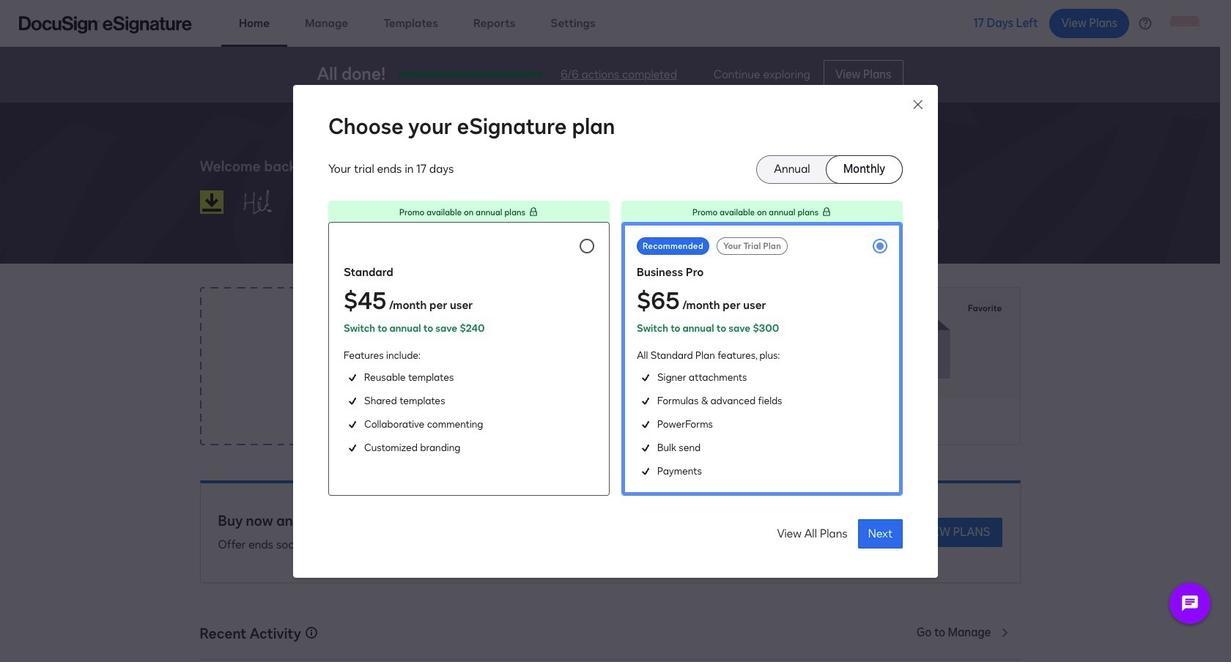 Task type: describe. For each thing, give the bounding box(es) containing it.
docusign esignature image
[[19, 16, 192, 33]]



Task type: vqa. For each thing, say whether or not it's contained in the screenshot.
View Folders image
no



Task type: locate. For each thing, give the bounding box(es) containing it.
list
[[446, 155, 1021, 246]]

heading
[[446, 138, 521, 155]]

use cool image
[[825, 288, 1020, 398]]

None radio
[[758, 156, 827, 183], [622, 222, 903, 496], [758, 156, 827, 183], [622, 222, 903, 496]]

None radio
[[827, 156, 903, 183], [328, 222, 610, 496], [827, 156, 903, 183], [328, 222, 610, 496]]

docusignlogo image
[[200, 191, 223, 214]]

option group
[[757, 155, 903, 184]]

dialog
[[0, 0, 1232, 663]]



